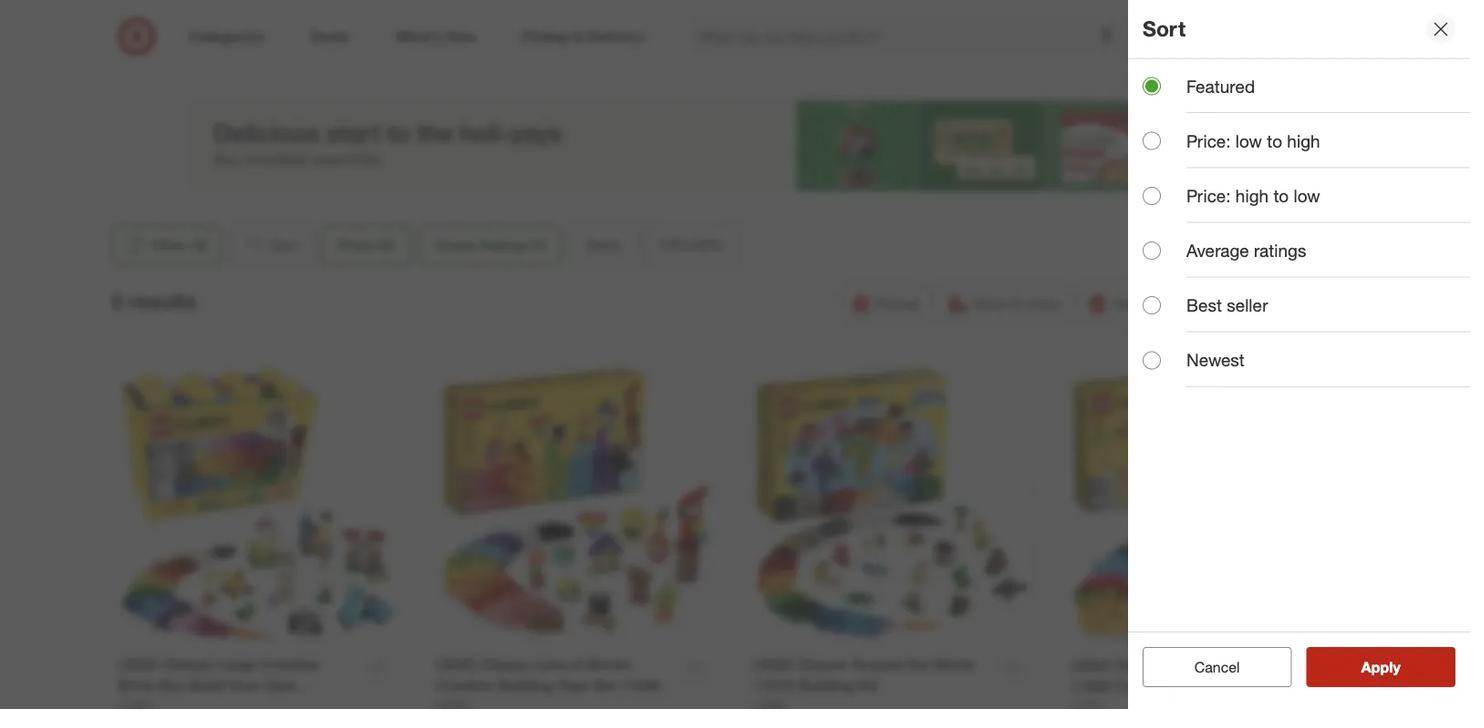 Task type: locate. For each thing, give the bounding box(es) containing it.
price:
[[1187, 131, 1231, 152], [1187, 185, 1231, 206]]

classic inside lego classic large creative brick box build your own creative toys, kids building k
[[163, 657, 214, 674]]

classic for lego classic large creative brick box build your own creative toys, kids building k
[[163, 657, 214, 674]]

1 price: from the top
[[1187, 131, 1231, 152]]

low
[[1236, 131, 1263, 152], [1294, 185, 1321, 206]]

0 horizontal spatial low
[[1236, 131, 1263, 152]]

1 vertical spatial build
[[190, 677, 225, 695]]

0 horizontal spatial build
[[190, 677, 225, 695]]

1 vertical spatial sort
[[271, 236, 299, 254]]

1 vertical spatial to
[[1274, 185, 1290, 206]]

price: for price: high to low
[[1187, 185, 1231, 206]]

deals
[[586, 236, 622, 254]]

1 vertical spatial low
[[1294, 185, 1321, 206]]

creative
[[262, 657, 319, 674], [436, 677, 493, 695], [1115, 678, 1173, 696], [118, 698, 176, 710]]

build inside lego classic large creative brick box build your own creative toys, kids building k
[[190, 677, 225, 695]]

building inside lego classic build together 11020 creative building set
[[1177, 678, 1234, 696]]

(3)
[[191, 236, 208, 254]]

classic up the box
[[163, 657, 214, 674]]

classic
[[730, 14, 822, 46], [869, 55, 917, 73], [163, 657, 214, 674], [480, 657, 531, 674], [798, 657, 849, 674], [1115, 657, 1166, 675]]

1 horizontal spatial set
[[1238, 678, 1261, 696]]

classic left cancel
[[1115, 657, 1166, 675]]

store
[[1027, 295, 1060, 313]]

price: down featured
[[1187, 131, 1231, 152]]

bricks
[[587, 657, 631, 674]]

same
[[1113, 295, 1151, 313]]

build up toys,
[[190, 677, 225, 695]]

11015
[[753, 677, 794, 695]]

sort inside button
[[271, 236, 299, 254]]

high down price: low to high
[[1236, 185, 1269, 206]]

classic for lego classic around the world 11015 building kit
[[798, 657, 849, 674]]

pickup
[[876, 295, 920, 313]]

brand experiences link
[[689, 55, 814, 73]]

(5)
[[921, 55, 937, 73]]

to for low
[[1274, 185, 1290, 206]]

0 vertical spatial high
[[1288, 131, 1321, 152]]

of
[[570, 657, 583, 674]]

lego classic brand experiences / lego classic (5)
[[649, 14, 937, 73]]

building for around
[[798, 677, 854, 695]]

set down bricks
[[593, 677, 616, 695]]

lego inside lego classic build together 11020 creative building set
[[1071, 657, 1111, 675]]

low up price: high to low
[[1236, 131, 1263, 152]]

classic inside lego classic build together 11020 creative building set
[[1115, 657, 1166, 675]]

lego classic lots of bricks creative building toys set 11030 image
[[436, 364, 717, 645], [436, 364, 717, 645]]

0 vertical spatial sort
[[1143, 16, 1186, 42]]

lots
[[535, 657, 565, 674]]

None radio
[[1143, 132, 1162, 150]]

building down cancel
[[1177, 678, 1234, 696]]

0 vertical spatial price:
[[1187, 131, 1231, 152]]

lego for lego classic large creative brick box build your own creative toys, kids building k
[[118, 657, 159, 674]]

lego inside lego classic around the world 11015 building kit
[[753, 657, 794, 674]]

lego inside lego classic lots of bricks creative building toys set 11030
[[436, 657, 476, 674]]

classic left around
[[798, 657, 849, 674]]

lego
[[649, 14, 723, 46], [826, 55, 865, 73], [118, 657, 159, 674], [436, 657, 476, 674], [753, 657, 794, 674], [1071, 657, 1111, 675]]

set inside lego classic build together 11020 creative building set
[[1238, 678, 1261, 696]]

best
[[1187, 295, 1223, 316]]

to up ratings
[[1274, 185, 1290, 206]]

1 horizontal spatial build
[[1170, 657, 1205, 675]]

guest
[[435, 236, 476, 254]]

5 results
[[111, 289, 197, 314]]

seller
[[1227, 295, 1269, 316]]

lego classic lots of bricks creative building toys set 11030
[[436, 657, 661, 695]]

building inside lego classic around the world 11015 building kit
[[798, 677, 854, 695]]

low right the sponsored
[[1294, 185, 1321, 206]]

price: up average
[[1187, 185, 1231, 206]]

classic inside lego classic around the world 11015 building kit
[[798, 657, 849, 674]]

building left kit
[[798, 677, 854, 695]]

11030
[[620, 677, 661, 695]]

0 vertical spatial build
[[1170, 657, 1205, 675]]

results
[[129, 289, 197, 314]]

lego classic around the world 11015 building kit image
[[753, 364, 1034, 645], [753, 364, 1034, 645]]

build inside lego classic build together 11020 creative building set
[[1170, 657, 1205, 675]]

shop
[[973, 295, 1008, 313]]

world
[[934, 657, 974, 674]]

build
[[1170, 657, 1205, 675], [190, 677, 225, 695]]

building for lots
[[498, 677, 554, 695]]

building down "lots"
[[498, 677, 554, 695]]

lego inside lego classic large creative brick box build your own creative toys, kids building k
[[118, 657, 159, 674]]

building inside lego classic large creative brick box build your own creative toys, kids building k
[[254, 698, 311, 710]]

classic left "lots"
[[480, 657, 531, 674]]

filter (3)
[[151, 236, 208, 254]]

newest
[[1187, 350, 1245, 371]]

1 vertical spatial high
[[1236, 185, 1269, 206]]

to up price: high to low
[[1268, 131, 1283, 152]]

to
[[1268, 131, 1283, 152], [1274, 185, 1290, 206]]

/
[[817, 55, 822, 73]]

brand
[[689, 55, 729, 73]]

lego for lego classic build together 11020 creative building set
[[1071, 657, 1111, 675]]

search
[[1120, 29, 1164, 47]]

11020
[[1071, 678, 1111, 696]]

together
[[1210, 657, 1270, 675]]

building down own
[[254, 698, 311, 710]]

lego classic large creative brick box build your own creative toys, kids building k link
[[118, 655, 356, 710]]

set down together
[[1238, 678, 1261, 696]]

set
[[593, 677, 616, 695], [1238, 678, 1261, 696]]

2 price: from the top
[[1187, 185, 1231, 206]]

average ratings
[[1187, 240, 1307, 261]]

0 horizontal spatial sort
[[271, 236, 299, 254]]

1 vertical spatial price:
[[1187, 185, 1231, 206]]

0 vertical spatial to
[[1268, 131, 1283, 152]]

average
[[1187, 240, 1250, 261]]

pickup button
[[843, 284, 932, 324]]

sort
[[1143, 16, 1186, 42], [271, 236, 299, 254]]

build left together
[[1170, 657, 1205, 675]]

0 horizontal spatial set
[[593, 677, 616, 695]]

high up price: high to low
[[1288, 131, 1321, 152]]

advertisement region
[[188, 100, 1283, 191]]

best seller
[[1187, 295, 1269, 316]]

lego classic large creative brick box build your own creative toys, kids building kit 10698 image
[[118, 364, 399, 645], [118, 364, 399, 645]]

lego classic build together 11020 creative building set image
[[1071, 364, 1353, 646], [1071, 364, 1353, 646]]

building
[[498, 677, 554, 695], [798, 677, 854, 695], [1177, 678, 1234, 696], [254, 698, 311, 710]]

in
[[1012, 295, 1023, 313]]

None radio
[[1143, 77, 1162, 95], [1143, 187, 1162, 205], [1143, 242, 1162, 260], [1143, 297, 1162, 315], [1143, 352, 1162, 370], [1143, 77, 1162, 95], [1143, 187, 1162, 205], [1143, 242, 1162, 260], [1143, 297, 1162, 315], [1143, 352, 1162, 370]]

0 horizontal spatial high
[[1236, 185, 1269, 206]]

the
[[907, 657, 930, 674]]

1 horizontal spatial sort
[[1143, 16, 1186, 42]]

own
[[264, 677, 296, 695]]

1 horizontal spatial low
[[1294, 185, 1321, 206]]

deals button
[[570, 225, 638, 266]]

building inside lego classic lots of bricks creative building toys set 11030
[[498, 677, 554, 695]]

price: low to high
[[1187, 131, 1321, 152]]

classic inside lego classic lots of bricks creative building toys set 11030
[[480, 657, 531, 674]]

sort dialog
[[1129, 0, 1471, 710]]

high
[[1288, 131, 1321, 152], [1236, 185, 1269, 206]]

lego classic around the world 11015 building kit link
[[753, 655, 991, 697]]



Task type: describe. For each thing, give the bounding box(es) containing it.
featured
[[1187, 76, 1256, 97]]

toys,
[[180, 698, 215, 710]]

brick
[[118, 677, 155, 695]]

guest rating (1)
[[435, 236, 546, 254]]

kids
[[219, 698, 250, 710]]

fpo/apo button
[[645, 225, 740, 266]]

search button
[[1120, 16, 1164, 60]]

building for build
[[1177, 678, 1234, 696]]

filter (3) button
[[111, 225, 222, 266]]

to for high
[[1268, 131, 1283, 152]]

classic for lego classic lots of bricks creative building toys set 11030
[[480, 657, 531, 674]]

classic for lego classic build together 11020 creative building set
[[1115, 657, 1166, 675]]

1 horizontal spatial high
[[1288, 131, 1321, 152]]

5
[[111, 289, 123, 314]]

delivery
[[1184, 295, 1237, 313]]

same day delivery button
[[1080, 284, 1249, 324]]

cancel
[[1195, 659, 1241, 677]]

price
[[338, 236, 374, 254]]

price: high to low
[[1187, 185, 1321, 206]]

rating
[[480, 236, 525, 254]]

same day delivery
[[1113, 295, 1237, 313]]

day
[[1155, 295, 1180, 313]]

lego for lego classic lots of bricks creative building toys set 11030
[[436, 657, 476, 674]]

(1)
[[529, 236, 546, 254]]

set inside lego classic lots of bricks creative building toys set 11030
[[593, 677, 616, 695]]

apply
[[1362, 659, 1401, 677]]

filter
[[151, 236, 187, 254]]

ratings
[[1255, 240, 1307, 261]]

lego classic build together 11020 creative building set
[[1071, 657, 1270, 696]]

apply button
[[1307, 648, 1456, 688]]

sponsored
[[1229, 192, 1283, 206]]

experiences
[[733, 55, 814, 73]]

sort button
[[229, 225, 314, 266]]

cancel button
[[1143, 648, 1293, 688]]

none radio inside sort dialog
[[1143, 132, 1162, 150]]

lego classic build together 11020 creative building set link
[[1071, 656, 1310, 698]]

classic up experiences
[[730, 14, 822, 46]]

shop in store
[[973, 295, 1060, 313]]

lego classic lots of bricks creative building toys set 11030 link
[[436, 655, 674, 697]]

kit
[[859, 677, 878, 695]]

fpo/apo
[[661, 236, 724, 254]]

toys
[[558, 677, 589, 695]]

lego classic around the world 11015 building kit
[[753, 657, 974, 695]]

your
[[229, 677, 260, 695]]

price: for price: low to high
[[1187, 131, 1231, 152]]

price (2)
[[338, 236, 395, 254]]

shop in store button
[[940, 284, 1072, 324]]

lego for lego classic around the world 11015 building kit
[[753, 657, 794, 674]]

What can we help you find? suggestions appear below search field
[[689, 16, 1133, 57]]

(2)
[[378, 236, 395, 254]]

around
[[853, 657, 903, 674]]

0 vertical spatial low
[[1236, 131, 1263, 152]]

classic left (5)
[[869, 55, 917, 73]]

sort inside dialog
[[1143, 16, 1186, 42]]

lego classic large creative brick box build your own creative toys, kids building k
[[118, 657, 334, 710]]

creative inside lego classic build together 11020 creative building set
[[1115, 678, 1173, 696]]

creative inside lego classic lots of bricks creative building toys set 11030
[[436, 677, 493, 695]]

box
[[159, 677, 186, 695]]

large
[[218, 657, 258, 674]]



Task type: vqa. For each thing, say whether or not it's contained in the screenshot.
'Classic' in the LEGO Classic Lots of Bricks Creative Building Toys Set 11030
yes



